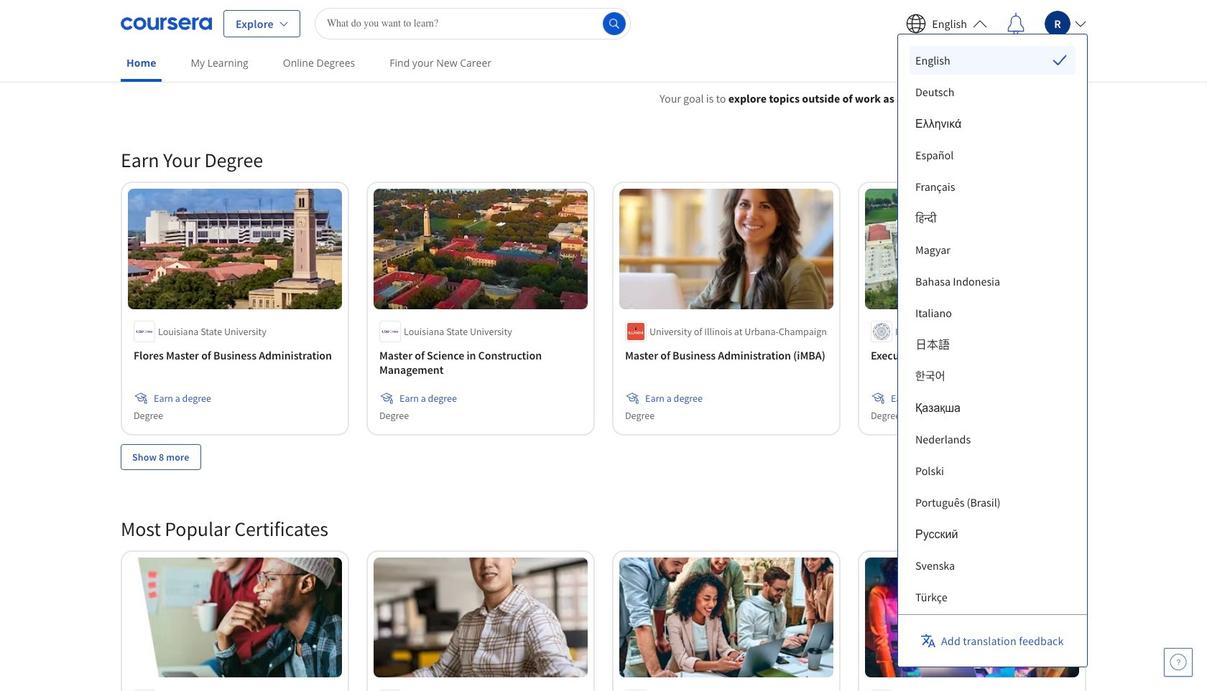 Task type: describe. For each thing, give the bounding box(es) containing it.
help center image
[[1170, 655, 1187, 672]]

coursera image
[[121, 12, 212, 35]]

most popular certificates collection element
[[112, 493, 1095, 692]]



Task type: vqa. For each thing, say whether or not it's contained in the screenshot.
Main Content
yes



Task type: locate. For each thing, give the bounding box(es) containing it.
None search field
[[315, 8, 631, 39]]

radio item
[[910, 46, 1075, 75]]

menu
[[910, 46, 1075, 692]]

earn your degree collection element
[[112, 124, 1095, 493]]

main content
[[0, 73, 1207, 692]]



